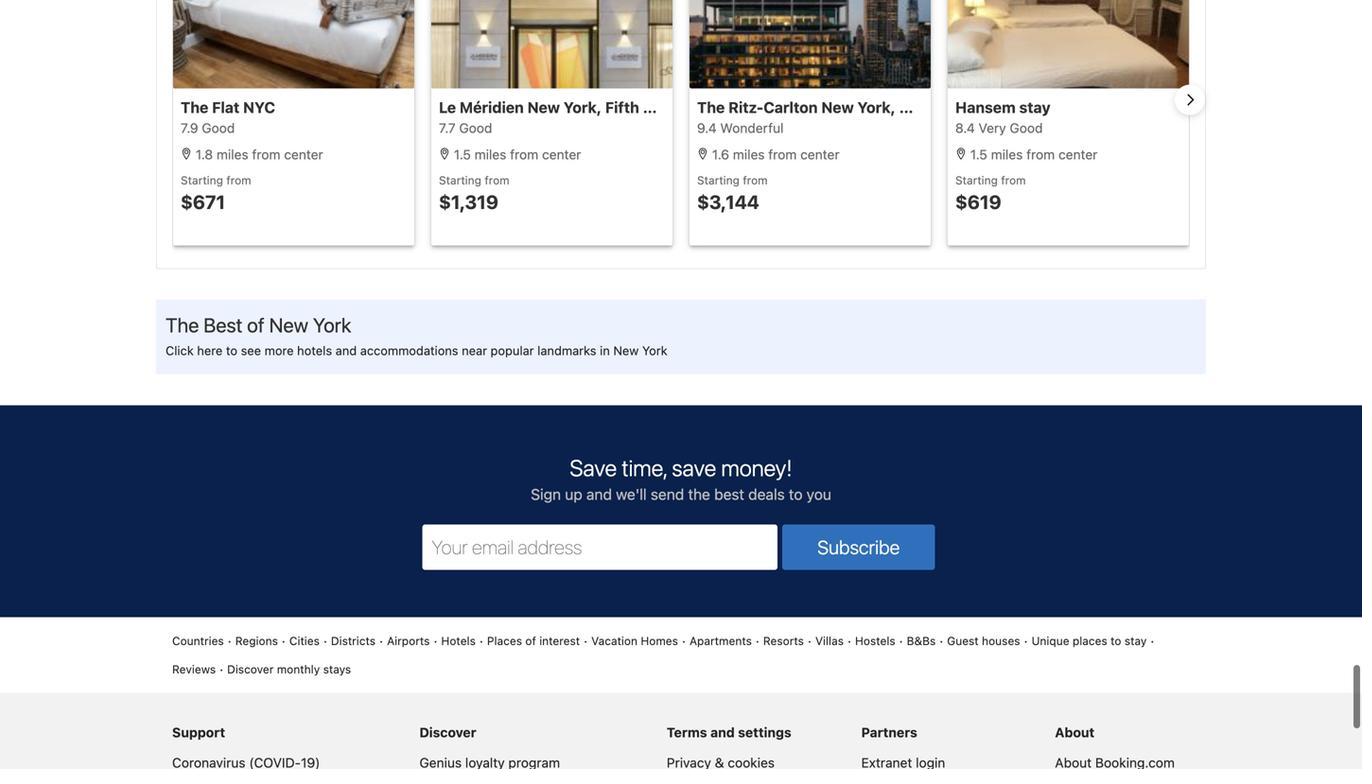 Task type: vqa. For each thing, say whether or not it's contained in the screenshot.
the topmost OUR
no



Task type: locate. For each thing, give the bounding box(es) containing it.
york right in on the left top of the page
[[643, 343, 668, 358]]

subscribe button
[[783, 525, 936, 570]]

starting inside the starting from $671
[[181, 174, 223, 187]]

starting inside the "starting from $619"
[[956, 174, 999, 187]]

miles
[[217, 147, 249, 162], [475, 147, 507, 162], [733, 147, 765, 162], [992, 147, 1024, 162]]

starting inside starting from $3,144
[[698, 174, 740, 187]]

1 1.5 from the left
[[454, 147, 471, 162]]

we'll
[[616, 485, 647, 503]]

4 starting from the left
[[956, 174, 999, 187]]

near
[[462, 343, 487, 358]]

from down 1.6 miles from center
[[743, 174, 768, 187]]

0 vertical spatial and
[[336, 343, 357, 358]]

and right up
[[587, 485, 612, 503]]

from down good
[[1027, 147, 1056, 162]]

1 horizontal spatial and
[[587, 485, 612, 503]]

countries
[[172, 635, 224, 648]]

1 york, from the left
[[564, 98, 602, 116]]

best
[[715, 485, 745, 503]]

$3,144
[[698, 191, 760, 213]]

from
[[252, 147, 281, 162], [510, 147, 539, 162], [769, 147, 797, 162], [1027, 147, 1056, 162], [227, 174, 251, 187], [485, 174, 510, 187], [743, 174, 768, 187], [1002, 174, 1027, 187]]

york
[[313, 313, 351, 337], [643, 343, 668, 358]]

miles right 1.8
[[217, 147, 249, 162]]

discover down the regions link
[[227, 663, 274, 676]]

starting up $1,319
[[439, 174, 482, 187]]

1 horizontal spatial 1.5
[[971, 147, 988, 162]]

the ritz-carlton new york, nomad 9.4 wonderful
[[698, 98, 952, 136]]

districts
[[331, 635, 376, 648]]

and
[[336, 343, 357, 358], [587, 485, 612, 503], [711, 725, 735, 741]]

of right places
[[526, 635, 536, 648]]

1 vertical spatial and
[[587, 485, 612, 503]]

and right terms
[[711, 725, 735, 741]]

york,
[[564, 98, 602, 116], [858, 98, 896, 116]]

1 horizontal spatial york,
[[858, 98, 896, 116]]

starting up $671
[[181, 174, 223, 187]]

2 1.5 miles from center from the left
[[967, 147, 1098, 162]]

miles down 9.4 wonderful
[[733, 147, 765, 162]]

villas
[[816, 635, 844, 648]]

to left you
[[789, 485, 803, 503]]

new right in on the left top of the page
[[614, 343, 639, 358]]

guest houses link
[[948, 633, 1021, 650]]

reviews link
[[172, 661, 216, 678]]

new inside the ritz-carlton new york, nomad 9.4 wonderful
[[822, 98, 854, 116]]

subscribe
[[818, 536, 900, 558]]

le méridien new york, fifth avenue 7.7 good
[[439, 98, 697, 136]]

resorts link
[[764, 633, 804, 650]]

guest
[[948, 635, 979, 648]]

1.8 miles from center
[[192, 147, 323, 162]]

4 miles from the left
[[992, 147, 1024, 162]]

apartments link
[[690, 633, 752, 650]]

and right hotels
[[336, 343, 357, 358]]

accommodations
[[360, 343, 459, 358]]

3 center from the left
[[801, 147, 840, 162]]

hotels link
[[441, 633, 476, 650]]

$1,319
[[439, 191, 499, 213]]

stay right places
[[1125, 635, 1148, 648]]

1 horizontal spatial stay
[[1125, 635, 1148, 648]]

1 vertical spatial of
[[526, 635, 536, 648]]

3 miles from the left
[[733, 147, 765, 162]]

1 starting from the left
[[181, 174, 223, 187]]

1 vertical spatial stay
[[1125, 635, 1148, 648]]

1 center from the left
[[284, 147, 323, 162]]

york, left nomad at the top
[[858, 98, 896, 116]]

discover down hotels
[[420, 725, 477, 741]]

1.5 down 7.7 good
[[454, 147, 471, 162]]

1 1.5 miles from center from the left
[[451, 147, 582, 162]]

1.5 for $619
[[971, 147, 988, 162]]

1.5 miles from center down méridien
[[451, 147, 582, 162]]

york, left the fifth
[[564, 98, 602, 116]]

1.5 miles from center
[[451, 147, 582, 162], [967, 147, 1098, 162]]

2 horizontal spatial to
[[1111, 635, 1122, 648]]

center for $619
[[1059, 147, 1098, 162]]

0 horizontal spatial stay
[[1020, 98, 1051, 116]]

stay up good
[[1020, 98, 1051, 116]]

0 vertical spatial discover
[[227, 663, 274, 676]]

1 miles from the left
[[217, 147, 249, 162]]

the inside the flat nyc 7.9 good
[[181, 98, 209, 116]]

hansem stay 8.4 very good
[[956, 98, 1051, 136]]

unique places to stay link
[[1032, 633, 1148, 650]]

1 vertical spatial discover
[[420, 725, 477, 741]]

1.5
[[454, 147, 471, 162], [971, 147, 988, 162]]

miles down good
[[992, 147, 1024, 162]]

to
[[226, 343, 238, 358], [789, 485, 803, 503], [1111, 635, 1122, 648]]

new
[[528, 98, 560, 116], [822, 98, 854, 116], [269, 313, 309, 337], [614, 343, 639, 358]]

9.4 wonderful
[[698, 120, 784, 136]]

ritz-
[[729, 98, 764, 116]]

0 horizontal spatial of
[[247, 313, 265, 337]]

1.5 miles from center for $1,319
[[451, 147, 582, 162]]

regions link
[[235, 633, 278, 650]]

0 horizontal spatial 1.5
[[454, 147, 471, 162]]

1 vertical spatial to
[[789, 485, 803, 503]]

center for $1,319
[[542, 147, 582, 162]]

the inside the best of new york click here to see more hotels and accommodations near popular landmarks in new york
[[166, 313, 199, 337]]

0 horizontal spatial to
[[226, 343, 238, 358]]

york, inside the ritz-carlton new york, nomad 9.4 wonderful
[[858, 98, 896, 116]]

reviews
[[172, 663, 216, 676]]

the up 7.9 good
[[181, 98, 209, 116]]

hostels
[[856, 635, 896, 648]]

fifth
[[606, 98, 640, 116]]

0 vertical spatial york
[[313, 313, 351, 337]]

center for $3,144
[[801, 147, 840, 162]]

starting up $3,144 on the right top of page
[[698, 174, 740, 187]]

new right méridien
[[528, 98, 560, 116]]

2 york, from the left
[[858, 98, 896, 116]]

from inside the "starting from $619"
[[1002, 174, 1027, 187]]

2 vertical spatial to
[[1111, 635, 1122, 648]]

miles for $619
[[992, 147, 1024, 162]]

miles for $3,144
[[733, 147, 765, 162]]

1 horizontal spatial discover
[[420, 725, 477, 741]]

new right carlton
[[822, 98, 854, 116]]

center
[[284, 147, 323, 162], [542, 147, 582, 162], [801, 147, 840, 162], [1059, 147, 1098, 162]]

the for the ritz-carlton new york, nomad
[[698, 98, 725, 116]]

the up click
[[166, 313, 199, 337]]

2 center from the left
[[542, 147, 582, 162]]

to left see at the left of the page
[[226, 343, 238, 358]]

region
[[157, 0, 1206, 253]]

from down carlton
[[769, 147, 797, 162]]

0 horizontal spatial 1.5 miles from center
[[451, 147, 582, 162]]

miles down 7.7 good
[[475, 147, 507, 162]]

0 horizontal spatial and
[[336, 343, 357, 358]]

from down 1.8 miles from center
[[227, 174, 251, 187]]

the
[[689, 485, 711, 503]]

cities
[[290, 635, 320, 648]]

from up $1,319
[[485, 174, 510, 187]]

monthly
[[277, 663, 320, 676]]

resorts
[[764, 635, 804, 648]]

2 1.5 from the left
[[971, 147, 988, 162]]

1.5 down the 8.4 very
[[971, 147, 988, 162]]

save
[[672, 455, 717, 481]]

starting
[[181, 174, 223, 187], [439, 174, 482, 187], [698, 174, 740, 187], [956, 174, 999, 187]]

1 horizontal spatial 1.5 miles from center
[[967, 147, 1098, 162]]

1 horizontal spatial to
[[789, 485, 803, 503]]

flat
[[212, 98, 240, 116]]

of
[[247, 313, 265, 337], [526, 635, 536, 648]]

the
[[181, 98, 209, 116], [698, 98, 725, 116], [166, 313, 199, 337]]

houses
[[982, 635, 1021, 648]]

7.7 good
[[439, 120, 493, 136]]

guest houses
[[948, 635, 1021, 648]]

2 horizontal spatial and
[[711, 725, 735, 741]]

vacation homes link
[[592, 633, 679, 650]]

1.5 miles from center down good
[[967, 147, 1098, 162]]

2 starting from the left
[[439, 174, 482, 187]]

4 center from the left
[[1059, 147, 1098, 162]]

of up see at the left of the page
[[247, 313, 265, 337]]

of inside the best of new york click here to see more hotels and accommodations near popular landmarks in new york
[[247, 313, 265, 337]]

see
[[241, 343, 261, 358]]

1 horizontal spatial of
[[526, 635, 536, 648]]

b&bs link
[[907, 633, 936, 650]]

2 miles from the left
[[475, 147, 507, 162]]

from up $619
[[1002, 174, 1027, 187]]

starting from $671
[[181, 174, 251, 213]]

0 vertical spatial stay
[[1020, 98, 1051, 116]]

york up hotels
[[313, 313, 351, 337]]

3 starting from the left
[[698, 174, 740, 187]]

partners
[[862, 725, 918, 741]]

discover
[[227, 663, 274, 676], [420, 725, 477, 741]]

0 vertical spatial of
[[247, 313, 265, 337]]

miles for $671
[[217, 147, 249, 162]]

regions
[[235, 635, 278, 648]]

starting inside the starting from $1,319
[[439, 174, 482, 187]]

starting for $3,144
[[698, 174, 740, 187]]

from down nyc on the left
[[252, 147, 281, 162]]

the left ritz-
[[698, 98, 725, 116]]

the inside the ritz-carlton new york, nomad 9.4 wonderful
[[698, 98, 725, 116]]

new up more
[[269, 313, 309, 337]]

starting up $619
[[956, 174, 999, 187]]

0 horizontal spatial york,
[[564, 98, 602, 116]]

0 horizontal spatial discover
[[227, 663, 274, 676]]

more
[[265, 343, 294, 358]]

0 vertical spatial to
[[226, 343, 238, 358]]

1 horizontal spatial york
[[643, 343, 668, 358]]

1.8
[[196, 147, 213, 162]]

to right places
[[1111, 635, 1122, 648]]



Task type: describe. For each thing, give the bounding box(es) containing it.
Your email address email field
[[423, 525, 778, 570]]

7.9 good
[[181, 120, 235, 136]]

stay inside hansem stay 8.4 very good
[[1020, 98, 1051, 116]]

nyc
[[243, 98, 275, 116]]

best
[[204, 313, 243, 337]]

carlton
[[764, 98, 818, 116]]

avenue
[[643, 98, 697, 116]]

nomad
[[900, 98, 952, 116]]

center for $671
[[284, 147, 323, 162]]

to inside save time, save money! sign up and we'll send the best deals to you
[[789, 485, 803, 503]]

settings
[[738, 725, 792, 741]]

interest
[[540, 635, 580, 648]]

unique places to stay
[[1032, 635, 1148, 648]]

places
[[1073, 635, 1108, 648]]

8.4 very
[[956, 120, 1007, 136]]

from down méridien
[[510, 147, 539, 162]]

send
[[651, 485, 685, 503]]

starting from $1,319
[[439, 174, 510, 213]]

and inside save time, save money! sign up and we'll send the best deals to you
[[587, 485, 612, 503]]

vacation
[[592, 635, 638, 648]]

hansem
[[956, 98, 1016, 116]]

$619
[[956, 191, 1002, 213]]

places of interest link
[[487, 633, 580, 650]]

the flat nyc 7.9 good
[[181, 98, 275, 136]]

stays
[[323, 663, 351, 676]]

support
[[172, 725, 225, 741]]

and inside the best of new york click here to see more hotels and accommodations near popular landmarks in new york
[[336, 343, 357, 358]]

sign
[[531, 485, 561, 503]]

hotels
[[297, 343, 332, 358]]

starting for $671
[[181, 174, 223, 187]]

up
[[565, 485, 583, 503]]

1.6 miles from center
[[709, 147, 840, 162]]

cities link
[[290, 633, 320, 650]]

from inside the starting from $671
[[227, 174, 251, 187]]

districts link
[[331, 633, 376, 650]]

starting from $3,144
[[698, 174, 768, 213]]

region containing $671
[[157, 0, 1206, 253]]

you
[[807, 485, 832, 503]]

the for the best of new york
[[166, 313, 199, 337]]

to inside the best of new york click here to see more hotels and accommodations near popular landmarks in new york
[[226, 343, 238, 358]]

discover for discover
[[420, 725, 477, 741]]

in
[[600, 343, 610, 358]]

airports link
[[387, 633, 430, 650]]

1.6
[[713, 147, 730, 162]]

save time, save money! footer
[[0, 405, 1363, 770]]

1 vertical spatial york
[[643, 343, 668, 358]]

starting from $619
[[956, 174, 1027, 213]]

homes
[[641, 635, 679, 648]]

click
[[166, 343, 194, 358]]

from inside the starting from $1,319
[[485, 174, 510, 187]]

terms and settings
[[667, 725, 792, 741]]

0 horizontal spatial york
[[313, 313, 351, 337]]

time,
[[622, 455, 667, 481]]

b&bs
[[907, 635, 936, 648]]

popular
[[491, 343, 534, 358]]

hostels link
[[856, 633, 896, 650]]

terms
[[667, 725, 708, 741]]

discover monthly stays link
[[227, 661, 351, 678]]

2 vertical spatial and
[[711, 725, 735, 741]]

countries link
[[172, 633, 224, 650]]

save time, save money! sign up and we'll send the best deals to you
[[531, 455, 832, 503]]

good
[[1010, 120, 1043, 136]]

places of interest
[[487, 635, 580, 648]]

airports
[[387, 635, 430, 648]]

deals
[[749, 485, 785, 503]]

vacation homes
[[592, 635, 679, 648]]

new inside le méridien new york, fifth avenue 7.7 good
[[528, 98, 560, 116]]

1.5 for $1,319
[[454, 147, 471, 162]]

miles for $1,319
[[475, 147, 507, 162]]

méridien
[[460, 98, 524, 116]]

money!
[[722, 455, 793, 481]]

places
[[487, 635, 522, 648]]

landmarks
[[538, 343, 597, 358]]

to inside unique places to stay link
[[1111, 635, 1122, 648]]

york, inside le méridien new york, fifth avenue 7.7 good
[[564, 98, 602, 116]]

le
[[439, 98, 456, 116]]

of inside "save time, save money!" "footer"
[[526, 635, 536, 648]]

the best of new york click here to see more hotels and accommodations near popular landmarks in new york
[[166, 313, 668, 358]]

from inside starting from $3,144
[[743, 174, 768, 187]]

discover for discover monthly stays
[[227, 663, 274, 676]]

the for the flat nyc
[[181, 98, 209, 116]]

apartments
[[690, 635, 752, 648]]

starting for $619
[[956, 174, 999, 187]]

about
[[1056, 725, 1095, 741]]

1.5 miles from center for $619
[[967, 147, 1098, 162]]

hotels
[[441, 635, 476, 648]]

stay inside "save time, save money!" "footer"
[[1125, 635, 1148, 648]]

starting for $1,319
[[439, 174, 482, 187]]

villas link
[[816, 633, 844, 650]]

here
[[197, 343, 223, 358]]

unique
[[1032, 635, 1070, 648]]

save
[[570, 455, 617, 481]]



